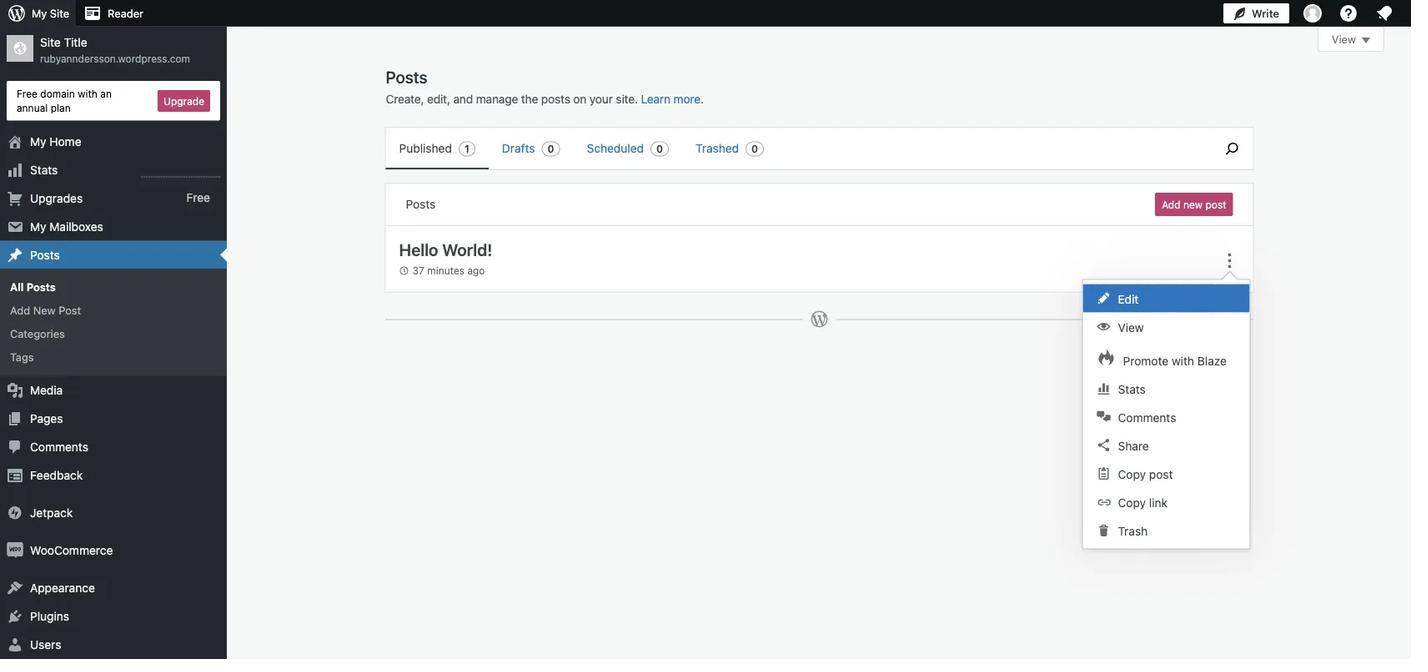 Task type: describe. For each thing, give the bounding box(es) containing it.
site.
[[616, 92, 638, 106]]

learn more
[[641, 92, 701, 106]]

tags link
[[0, 346, 227, 369]]

37 minutes ago
[[413, 265, 485, 277]]

my site
[[32, 7, 69, 20]]

posts up new
[[26, 280, 56, 293]]

copy post
[[1119, 467, 1174, 481]]

link
[[1150, 495, 1168, 509]]

new
[[33, 304, 56, 317]]

1 vertical spatial view
[[1119, 320, 1145, 334]]

copy link button
[[1084, 488, 1250, 516]]

open search image
[[1212, 139, 1254, 159]]

0 for drafts
[[548, 143, 555, 155]]

site title rubyanndersson.wordpress.com
[[40, 35, 190, 64]]

1 vertical spatial comments link
[[0, 433, 227, 461]]

domain
[[40, 88, 75, 99]]

scheduled
[[587, 141, 644, 155]]

view link
[[1084, 312, 1250, 341]]

media
[[30, 383, 63, 397]]

0 for scheduled
[[657, 143, 663, 155]]

write link
[[1224, 0, 1290, 27]]

edit,
[[427, 92, 450, 106]]

pages
[[30, 411, 63, 425]]

promote
[[1124, 354, 1169, 367]]

add for add new post
[[1163, 199, 1181, 210]]

toggle menu image
[[1220, 251, 1240, 271]]

menu inside tooltip
[[1084, 280, 1250, 548]]

hello
[[399, 239, 439, 259]]

drafts
[[502, 141, 535, 155]]

add for add new post
[[10, 304, 30, 317]]

my site link
[[0, 0, 76, 27]]

1 horizontal spatial comments
[[1119, 410, 1177, 424]]

promote with blaze
[[1124, 354, 1227, 367]]

highest hourly views 0 image
[[141, 167, 220, 177]]

an
[[100, 88, 112, 99]]

annual plan
[[17, 102, 71, 113]]

woocommerce link
[[0, 536, 227, 564]]

1
[[465, 143, 470, 155]]

plugins link
[[0, 602, 227, 630]]

view button
[[1318, 27, 1385, 52]]

all posts
[[10, 280, 56, 293]]

menu inside main content
[[386, 128, 1204, 169]]

upgrade
[[164, 95, 204, 107]]

your
[[590, 92, 613, 106]]

title
[[64, 35, 87, 49]]

ago
[[468, 265, 485, 277]]

all posts link
[[0, 275, 227, 299]]

users link
[[0, 630, 227, 659]]

new
[[1184, 199, 1203, 210]]

media link
[[0, 376, 227, 404]]

blaze
[[1198, 354, 1227, 367]]

with inside 'free domain with an annual plan'
[[78, 88, 98, 99]]

plugins
[[30, 609, 69, 623]]

add new post
[[1163, 199, 1227, 210]]

37 minutes ago link
[[399, 263, 494, 278]]

posts inside posts create, edit, and manage the posts on your site. learn more .
[[386, 67, 428, 86]]

0 vertical spatial stats link
[[0, 156, 227, 184]]

mailboxes
[[50, 220, 103, 233]]

my mailboxes
[[30, 220, 103, 233]]

write
[[1253, 7, 1280, 20]]

my for my home
[[30, 134, 46, 148]]

37
[[413, 265, 425, 277]]

create,
[[386, 92, 424, 106]]

free domain with an annual plan
[[17, 88, 112, 113]]

add new post link
[[1156, 193, 1234, 216]]

closed image
[[1363, 38, 1371, 43]]

share button
[[1084, 431, 1250, 459]]

help image
[[1339, 3, 1359, 23]]

woocommerce
[[30, 543, 113, 557]]

feedback
[[30, 468, 83, 482]]

img image for jetpack
[[7, 504, 23, 521]]

hello world! link
[[399, 239, 1199, 261]]

my for my mailboxes
[[30, 220, 46, 233]]

trashed
[[696, 141, 739, 155]]

pages link
[[0, 404, 227, 433]]

1 vertical spatial comments
[[30, 440, 88, 453]]

edit
[[1119, 292, 1139, 306]]



Task type: locate. For each thing, give the bounding box(es) containing it.
2 img image from the top
[[7, 542, 23, 559]]

copy inside "link"
[[1119, 467, 1147, 481]]

img image for woocommerce
[[7, 542, 23, 559]]

my home link
[[0, 127, 227, 156]]

0 vertical spatial my
[[32, 7, 47, 20]]

edit link
[[1084, 284, 1250, 312]]

0
[[548, 143, 555, 155], [657, 143, 663, 155], [752, 143, 759, 155]]

and
[[454, 92, 473, 106]]

site inside 'site title rubyanndersson.wordpress.com'
[[40, 35, 61, 49]]

0 vertical spatial img image
[[7, 504, 23, 521]]

post
[[59, 304, 81, 317]]

jetpack link
[[0, 498, 227, 527]]

.
[[701, 92, 704, 106]]

stats down promote
[[1119, 382, 1146, 396]]

0 horizontal spatial stats link
[[0, 156, 227, 184]]

1 vertical spatial post
[[1150, 467, 1174, 481]]

1 vertical spatial img image
[[7, 542, 23, 559]]

1 horizontal spatial add
[[1163, 199, 1181, 210]]

posts
[[542, 92, 571, 106]]

share
[[1119, 439, 1150, 453]]

trash button
[[1084, 516, 1250, 544]]

0 vertical spatial menu
[[386, 128, 1204, 169]]

0 horizontal spatial comments link
[[0, 433, 227, 461]]

view down 'edit'
[[1119, 320, 1145, 334]]

img image left the woocommerce
[[7, 542, 23, 559]]

jetpack
[[30, 506, 73, 519]]

0 vertical spatial free
[[17, 88, 38, 99]]

1 vertical spatial stats
[[1119, 382, 1146, 396]]

post inside main content
[[1206, 199, 1227, 210]]

comments link up the share at the right bottom of the page
[[1084, 402, 1250, 431]]

with left blaze
[[1172, 354, 1195, 367]]

2 0 from the left
[[657, 143, 663, 155]]

0 vertical spatial add
[[1163, 199, 1181, 210]]

copy left the link
[[1119, 495, 1147, 509]]

free for free domain with an annual plan
[[17, 88, 38, 99]]

0 vertical spatial with
[[78, 88, 98, 99]]

view inside button
[[1333, 33, 1357, 45]]

1 vertical spatial stats link
[[1084, 374, 1250, 402]]

categories
[[10, 328, 65, 340]]

users
[[30, 637, 61, 651]]

0 vertical spatial post
[[1206, 199, 1227, 210]]

tags
[[10, 351, 34, 364]]

0 horizontal spatial comments
[[30, 440, 88, 453]]

0 horizontal spatial 0
[[548, 143, 555, 155]]

1 vertical spatial copy
[[1119, 495, 1147, 509]]

comments link down the media link
[[0, 433, 227, 461]]

posts up the all posts
[[30, 248, 60, 262]]

my for my site
[[32, 7, 47, 20]]

free
[[17, 88, 38, 99], [186, 191, 210, 205]]

1 vertical spatial site
[[40, 35, 61, 49]]

free inside 'free domain with an annual plan'
[[17, 88, 38, 99]]

reader
[[108, 7, 143, 20]]

1 horizontal spatial stats
[[1119, 382, 1146, 396]]

2 copy from the top
[[1119, 495, 1147, 509]]

menu containing edit
[[1084, 280, 1250, 548]]

1 horizontal spatial view
[[1333, 33, 1357, 45]]

0 horizontal spatial view
[[1119, 320, 1145, 334]]

0 horizontal spatial with
[[78, 88, 98, 99]]

posts create, edit, and manage the posts on your site. learn more .
[[386, 67, 704, 106]]

1 horizontal spatial comments link
[[1084, 402, 1250, 431]]

0 vertical spatial copy
[[1119, 467, 1147, 481]]

rubyanndersson.wordpress.com
[[40, 53, 190, 64]]

main content containing posts
[[385, 27, 1385, 345]]

tooltip containing edit
[[1074, 271, 1251, 549]]

comments
[[1119, 410, 1177, 424], [30, 440, 88, 453]]

site
[[50, 7, 69, 20], [40, 35, 61, 49]]

add new post link
[[0, 299, 227, 322]]

copy inside button
[[1119, 495, 1147, 509]]

posts up hello
[[406, 197, 436, 211]]

post right 'new'
[[1206, 199, 1227, 210]]

world!
[[442, 239, 493, 259]]

free up annual plan at the left top
[[17, 88, 38, 99]]

0 for trashed
[[752, 143, 759, 155]]

feedback link
[[0, 461, 227, 489]]

0 vertical spatial site
[[50, 7, 69, 20]]

img image
[[7, 504, 23, 521], [7, 542, 23, 559]]

0 vertical spatial comments
[[1119, 410, 1177, 424]]

1 vertical spatial free
[[186, 191, 210, 205]]

my left reader link on the top of the page
[[32, 7, 47, 20]]

1 horizontal spatial free
[[186, 191, 210, 205]]

0 right trashed
[[752, 143, 759, 155]]

copy down the share at the right bottom of the page
[[1119, 467, 1147, 481]]

minutes
[[427, 265, 465, 277]]

menu
[[386, 128, 1204, 169], [1084, 280, 1250, 548]]

0 vertical spatial view
[[1333, 33, 1357, 45]]

0 right the drafts
[[548, 143, 555, 155]]

1 vertical spatial with
[[1172, 354, 1195, 367]]

with inside promote with blaze button
[[1172, 354, 1195, 367]]

0 horizontal spatial stats
[[30, 163, 58, 177]]

copy link
[[1119, 495, 1168, 509]]

my left home
[[30, 134, 46, 148]]

0 vertical spatial stats
[[30, 163, 58, 177]]

learn more link
[[641, 92, 701, 106]]

stats
[[30, 163, 58, 177], [1119, 382, 1146, 396]]

1 horizontal spatial with
[[1172, 354, 1195, 367]]

with left "an"
[[78, 88, 98, 99]]

2 horizontal spatial 0
[[752, 143, 759, 155]]

my profile image
[[1304, 4, 1323, 23]]

3 0 from the left
[[752, 143, 759, 155]]

tooltip
[[1074, 271, 1251, 549]]

free for free
[[186, 191, 210, 205]]

copy post link
[[1084, 459, 1250, 488]]

stats down the my home
[[30, 163, 58, 177]]

copy
[[1119, 467, 1147, 481], [1119, 495, 1147, 509]]

img image left jetpack at the left
[[7, 504, 23, 521]]

None search field
[[1212, 128, 1254, 169]]

main content
[[385, 27, 1385, 345]]

2 vertical spatial my
[[30, 220, 46, 233]]

post up copy link button
[[1150, 467, 1174, 481]]

1 vertical spatial add
[[10, 304, 30, 317]]

1 img image from the top
[[7, 504, 23, 521]]

site up title
[[50, 7, 69, 20]]

upgrades
[[30, 191, 83, 205]]

home
[[50, 134, 81, 148]]

1 copy from the top
[[1119, 467, 1147, 481]]

copy for copy link
[[1119, 495, 1147, 509]]

1 horizontal spatial stats link
[[1084, 374, 1250, 402]]

site left title
[[40, 35, 61, 49]]

the
[[521, 92, 538, 106]]

posts link
[[0, 241, 227, 269]]

trash
[[1119, 524, 1148, 538]]

hello world!
[[399, 239, 493, 259]]

my mailboxes link
[[0, 212, 227, 241]]

my
[[32, 7, 47, 20], [30, 134, 46, 148], [30, 220, 46, 233]]

0 horizontal spatial add
[[10, 304, 30, 317]]

categories link
[[0, 322, 227, 346]]

post inside "link"
[[1150, 467, 1174, 481]]

manage your notifications image
[[1375, 3, 1395, 23]]

stats link down promote with blaze
[[1084, 374, 1250, 402]]

comments up the share at the right bottom of the page
[[1119, 410, 1177, 424]]

view left closed "icon"
[[1333, 33, 1357, 45]]

stats link down home
[[0, 156, 227, 184]]

1 vertical spatial menu
[[1084, 280, 1250, 548]]

img image inside woocommerce link
[[7, 542, 23, 559]]

stats inside tooltip
[[1119, 382, 1146, 396]]

reader link
[[76, 0, 150, 27]]

stats link
[[0, 156, 227, 184], [1084, 374, 1250, 402]]

promote with blaze button
[[1084, 341, 1250, 374]]

published
[[399, 141, 452, 155]]

post
[[1206, 199, 1227, 210], [1150, 467, 1174, 481]]

on
[[574, 92, 587, 106]]

copy for copy post
[[1119, 467, 1147, 481]]

1 horizontal spatial post
[[1206, 199, 1227, 210]]

my home
[[30, 134, 81, 148]]

0 vertical spatial comments link
[[1084, 402, 1250, 431]]

all
[[10, 280, 24, 293]]

upgrade button
[[158, 90, 210, 112]]

posts up create,
[[386, 67, 428, 86]]

view
[[1333, 33, 1357, 45], [1119, 320, 1145, 334]]

0 right scheduled
[[657, 143, 663, 155]]

1 vertical spatial my
[[30, 134, 46, 148]]

add down all
[[10, 304, 30, 317]]

0 horizontal spatial free
[[17, 88, 38, 99]]

comments up feedback
[[30, 440, 88, 453]]

menu containing published
[[386, 128, 1204, 169]]

0 horizontal spatial post
[[1150, 467, 1174, 481]]

appearance
[[30, 581, 95, 594]]

add left 'new'
[[1163, 199, 1181, 210]]

appearance link
[[0, 574, 227, 602]]

with
[[78, 88, 98, 99], [1172, 354, 1195, 367]]

1 0 from the left
[[548, 143, 555, 155]]

add new post
[[10, 304, 81, 317]]

posts
[[386, 67, 428, 86], [406, 197, 436, 211], [30, 248, 60, 262], [26, 280, 56, 293]]

free down highest hourly views 0 image at top left
[[186, 191, 210, 205]]

img image inside jetpack link
[[7, 504, 23, 521]]

my down upgrades
[[30, 220, 46, 233]]

manage
[[476, 92, 518, 106]]

1 horizontal spatial 0
[[657, 143, 663, 155]]



Task type: vqa. For each thing, say whether or not it's contained in the screenshot.
"My Mailboxes"
yes



